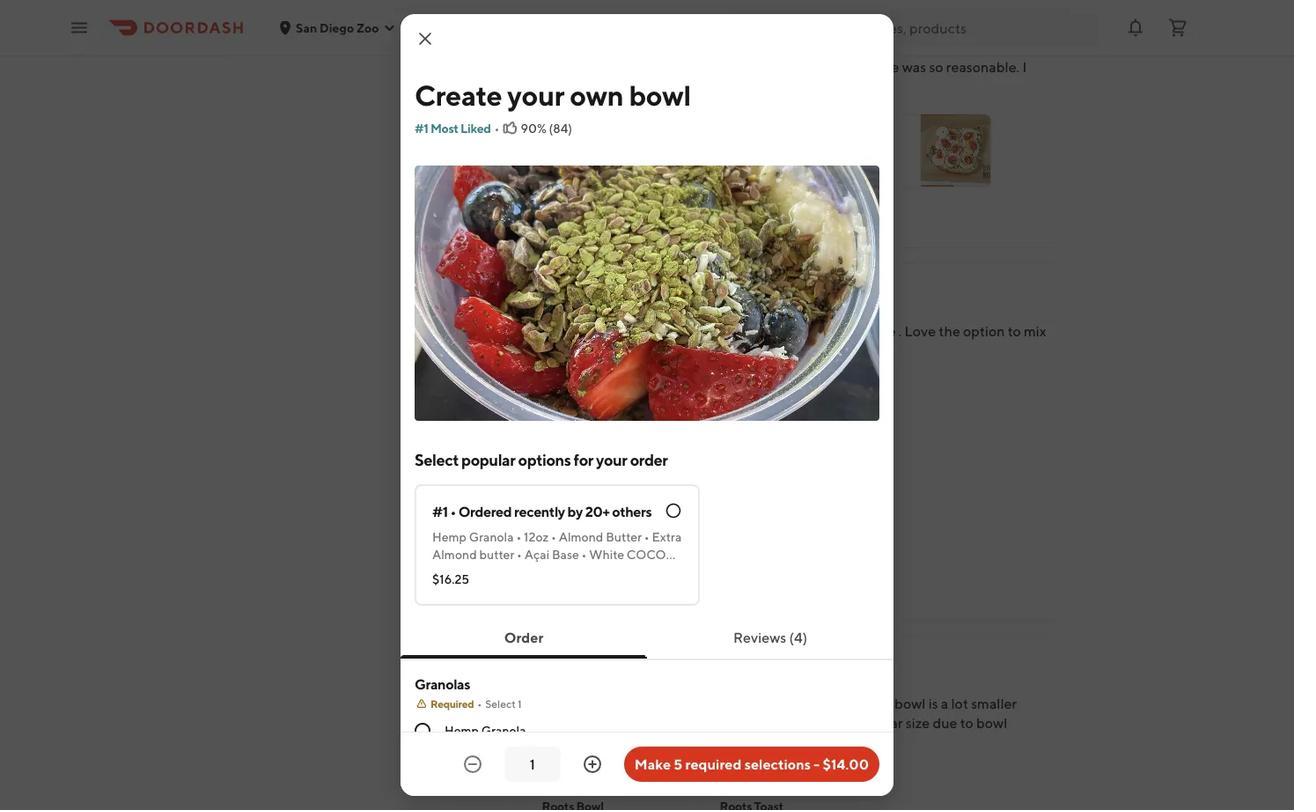 Task type: describe. For each thing, give the bounding box(es) containing it.
hemp for hemp granola • 12oz • almond butter • extra almond butter • açai base • white coco base • strawberry $16.25
[[433, 530, 467, 544]]

others
[[612, 503, 652, 520]]

roots
[[777, 144, 809, 158]]

granolas group
[[415, 675, 880, 810]]

make
[[635, 756, 671, 773]]

heather m
[[531, 279, 597, 296]]

make 5 required selections - $14.00
[[635, 756, 869, 773]]

0 vertical spatial your
[[508, 78, 565, 111]]

order button
[[476, 620, 572, 655]]

(4)
[[790, 629, 808, 646]]

base
[[433, 565, 459, 580]]

butter
[[480, 548, 515, 562]]

ordered
[[459, 503, 512, 520]]

popular
[[462, 450, 516, 469]]

roots toast button
[[765, 114, 992, 188]]

create inside dialog
[[415, 78, 502, 111]]

roots toast
[[777, 144, 840, 158]]

by
[[568, 503, 583, 520]]

0 horizontal spatial almond
[[433, 548, 477, 562]]

helpful button
[[531, 206, 613, 234]]

#1 • ordered recently by 20+ others
[[433, 503, 652, 520]]

#1 most liked
[[415, 121, 491, 136]]

• select 1
[[478, 698, 522, 710]]

create your own bowl inside button
[[542, 408, 660, 422]]

90% (84)
[[521, 121, 573, 136]]

increase quantity by 1 image
[[582, 754, 603, 775]]

$14.00
[[823, 756, 869, 773]]

notification bell image
[[1126, 17, 1147, 38]]

coco
[[627, 548, 667, 562]]

own inside button
[[608, 408, 631, 422]]

most
[[431, 121, 459, 136]]

create your own bowl image
[[687, 115, 757, 187]]

white
[[590, 548, 625, 562]]

5
[[674, 756, 683, 773]]

extra
[[652, 530, 682, 544]]

#1 for #1 • ordered recently by 20+ others
[[433, 503, 448, 520]]

reviews
[[734, 629, 787, 646]]

0 horizontal spatial select
[[415, 450, 459, 469]]

for
[[574, 450, 594, 469]]

select inside granolas group
[[486, 698, 516, 710]]

granola for hemp granola • 12oz • almond butter • extra almond butter • açai base • white coco base • strawberry $16.25
[[469, 530, 514, 544]]

• inside granolas group
[[478, 698, 482, 710]]

own inside dialog
[[570, 78, 624, 111]]

hemp granola
[[445, 724, 526, 738]]

order inside button
[[504, 629, 544, 646]]

san
[[296, 20, 317, 35]]

0 vertical spatial almond
[[559, 530, 604, 544]]

granola for hemp granola
[[482, 724, 526, 738]]

open menu image
[[69, 17, 90, 38]]

bowl inside dialog
[[629, 78, 691, 111]]

make 5 required selections - $14.00 button
[[624, 747, 880, 782]]

granolas
[[415, 676, 470, 693]]

required
[[431, 698, 474, 710]]



Task type: vqa. For each thing, say whether or not it's contained in the screenshot.
the leftmost "offers"
no



Task type: locate. For each thing, give the bounding box(es) containing it.
create your own bowl button
[[531, 378, 702, 452]]

0 vertical spatial own
[[570, 78, 624, 111]]

Hemp Granola radio
[[415, 723, 431, 739]]

p
[[598, 652, 607, 669]]

recently
[[515, 503, 565, 520]]

your inside button
[[582, 408, 606, 422]]

#1 for #1 most liked
[[415, 121, 429, 136]]

0 vertical spatial bowl
[[629, 78, 691, 111]]

bowl up order
[[633, 408, 660, 422]]

order
[[630, 450, 668, 469]]

options
[[518, 450, 571, 469]]

hemp inside hemp granola • 12oz • almond butter • extra almond butter • açai base • white coco base • strawberry $16.25
[[433, 530, 467, 544]]

açai
[[525, 548, 550, 562]]

1 vertical spatial your
[[582, 408, 606, 422]]

1 horizontal spatial order
[[724, 306, 758, 320]]

item photo 2 image
[[629, 470, 719, 561]]

create your own bowl
[[415, 78, 691, 111], [542, 408, 660, 422]]

your up for
[[582, 408, 606, 422]]

1 vertical spatial create
[[542, 408, 579, 422]]

0 items, open order cart image
[[1168, 17, 1189, 38]]

doordash
[[665, 306, 722, 320]]

2 vertical spatial your
[[596, 450, 628, 469]]

hemp granola • 12oz • almond butter • extra almond butter • açai base • white coco base • strawberry $16.25
[[433, 530, 682, 587]]

•
[[495, 121, 500, 136], [605, 306, 610, 320], [658, 306, 663, 320], [451, 503, 456, 520], [517, 530, 522, 544], [551, 530, 557, 544], [645, 530, 650, 544], [517, 548, 522, 562], [582, 548, 587, 562], [461, 565, 466, 580], [478, 698, 482, 710]]

san diego zoo button
[[278, 20, 397, 35]]

create up #1 most liked
[[415, 78, 502, 111]]

granola up butter at the left of the page
[[469, 530, 514, 544]]

• 11/3/23 • doordash order
[[605, 306, 758, 320]]

1 horizontal spatial #1
[[433, 503, 448, 520]]

select left popular
[[415, 450, 459, 469]]

cassandra
[[531, 652, 596, 669]]

1 vertical spatial own
[[608, 408, 631, 422]]

0 vertical spatial select
[[415, 450, 459, 469]]

create your own bowl up for
[[542, 408, 660, 422]]

1 vertical spatial order
[[504, 629, 544, 646]]

1 vertical spatial create your own bowl
[[542, 408, 660, 422]]

select popular options for your order
[[415, 450, 668, 469]]

liked
[[461, 121, 491, 136]]

bowl up create your own bowl image
[[629, 78, 691, 111]]

own up "(84)"
[[570, 78, 624, 111]]

90%
[[521, 121, 547, 136]]

bowl inside button
[[633, 408, 660, 422]]

11/3/23
[[613, 306, 654, 320]]

#1 left ordered
[[433, 503, 448, 520]]

create your own bowl up 90% (84)
[[415, 78, 691, 111]]

hemp down required
[[445, 724, 479, 738]]

select
[[415, 450, 459, 469], [486, 698, 516, 710]]

your up the 90%
[[508, 78, 565, 111]]

m
[[585, 279, 597, 296]]

butter
[[606, 530, 642, 544]]

0 vertical spatial create your own bowl
[[415, 78, 691, 111]]

0 horizontal spatial create
[[415, 78, 502, 111]]

your
[[508, 78, 565, 111], [582, 408, 606, 422], [596, 450, 628, 469]]

almond
[[559, 530, 604, 544], [433, 548, 477, 562]]

own up order
[[608, 408, 631, 422]]

reviews (4)
[[734, 629, 808, 646]]

12oz
[[524, 530, 549, 544]]

order up cassandra at the bottom left
[[504, 629, 544, 646]]

0 vertical spatial hemp
[[433, 530, 467, 544]]

create up options
[[542, 408, 579, 422]]

granola
[[469, 530, 514, 544], [482, 724, 526, 738]]

0 horizontal spatial #1
[[415, 121, 429, 136]]

granola inside granolas group
[[482, 724, 526, 738]]

own
[[570, 78, 624, 111], [608, 408, 631, 422]]

0 vertical spatial order
[[724, 306, 758, 320]]

granola inside hemp granola • 12oz • almond butter • extra almond butter • açai base • white coco base • strawberry $16.25
[[469, 530, 514, 544]]

heather
[[531, 279, 582, 296]]

create your own bowl inside dialog
[[415, 78, 691, 111]]

select left 1
[[486, 698, 516, 710]]

-
[[814, 756, 820, 773]]

1 horizontal spatial almond
[[559, 530, 604, 544]]

hemp
[[433, 530, 467, 544], [445, 724, 479, 738]]

helpful
[[559, 212, 602, 227]]

hemp up base
[[433, 530, 467, 544]]

granola down • select 1
[[482, 724, 526, 738]]

1 horizontal spatial select
[[486, 698, 516, 710]]

0 vertical spatial create
[[415, 78, 502, 111]]

(84)
[[549, 121, 573, 136]]

create your own bowl dialog
[[401, 14, 894, 810]]

close create your own bowl image
[[415, 28, 436, 49]]

order
[[724, 306, 758, 320], [504, 629, 544, 646]]

1 vertical spatial select
[[486, 698, 516, 710]]

create
[[415, 78, 502, 111], [542, 408, 579, 422]]

1
[[518, 698, 522, 710]]

1 vertical spatial granola
[[482, 724, 526, 738]]

#1
[[415, 121, 429, 136], [433, 503, 448, 520]]

hemp for hemp granola
[[445, 724, 479, 738]]

create inside button
[[542, 408, 579, 422]]

$16.25
[[433, 572, 470, 587]]

diego
[[320, 20, 354, 35]]

zoo
[[357, 20, 379, 35]]

decrease quantity by 1 image
[[462, 754, 483, 775]]

1 vertical spatial #1
[[433, 503, 448, 520]]

base
[[552, 548, 579, 562]]

1 vertical spatial hemp
[[445, 724, 479, 738]]

reviews (4) button
[[706, 620, 836, 655]]

1 vertical spatial bowl
[[633, 408, 660, 422]]

hemp inside granolas group
[[445, 724, 479, 738]]

item photo 1 image
[[531, 470, 622, 561]]

required
[[686, 756, 742, 773]]

0 vertical spatial #1
[[415, 121, 429, 136]]

bowl
[[629, 78, 691, 111], [633, 408, 660, 422]]

20+
[[586, 503, 610, 520]]

san diego zoo
[[296, 20, 379, 35]]

cassandra p
[[531, 652, 607, 669]]

1 vertical spatial almond
[[433, 548, 477, 562]]

1 horizontal spatial create
[[542, 408, 579, 422]]

strawberry
[[469, 565, 530, 580]]

roots toast image
[[921, 115, 992, 187]]

order right the doordash
[[724, 306, 758, 320]]

Current quantity is 1 number field
[[515, 755, 550, 774]]

0 horizontal spatial order
[[504, 629, 544, 646]]

your right for
[[596, 450, 628, 469]]

toast
[[811, 144, 840, 158]]

selections
[[745, 756, 811, 773]]

0 vertical spatial granola
[[469, 530, 514, 544]]

#1 left most
[[415, 121, 429, 136]]



